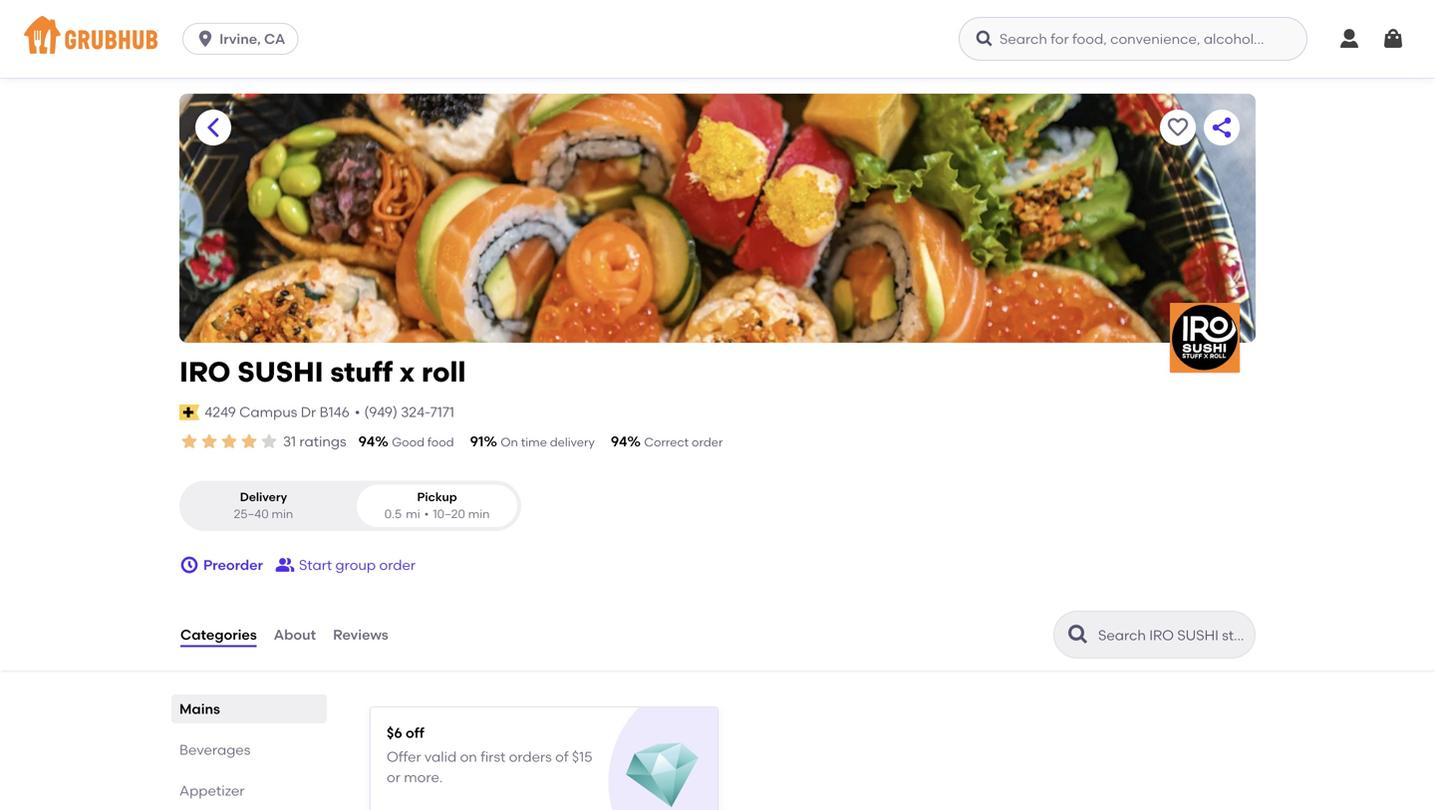 Task type: locate. For each thing, give the bounding box(es) containing it.
more.
[[404, 769, 443, 786]]

roll
[[422, 355, 466, 389]]

• right b146
[[355, 404, 360, 421]]

pickup
[[417, 490, 457, 504]]

4 star icon image from the left
[[239, 432, 259, 452]]

0 horizontal spatial 94
[[358, 433, 375, 450]]

beverages
[[179, 742, 251, 759]]

min right the 10–20
[[468, 507, 490, 522]]

group
[[335, 557, 376, 574]]

correct order
[[644, 435, 723, 450]]

94 right delivery at bottom left
[[611, 433, 627, 450]]

2 94 from the left
[[611, 433, 627, 450]]

about button
[[273, 599, 317, 671]]

•
[[355, 404, 360, 421], [424, 507, 429, 522]]

min
[[272, 507, 293, 522], [468, 507, 490, 522]]

7171
[[430, 404, 454, 421]]

0 horizontal spatial order
[[379, 557, 416, 574]]

reviews
[[333, 626, 389, 643]]

delivery
[[240, 490, 287, 504]]

food
[[427, 435, 454, 450]]

2 min from the left
[[468, 507, 490, 522]]

star icon image
[[179, 432, 199, 452], [199, 432, 219, 452], [219, 432, 239, 452], [239, 432, 259, 452], [259, 432, 279, 452]]

0 horizontal spatial min
[[272, 507, 293, 522]]

caret left icon image
[[201, 116, 225, 140]]

1 vertical spatial •
[[424, 507, 429, 522]]

0 horizontal spatial •
[[355, 404, 360, 421]]

4249
[[205, 404, 236, 421]]

start group order button
[[275, 547, 416, 583]]

$15
[[572, 749, 593, 766]]

min down delivery
[[272, 507, 293, 522]]

1 horizontal spatial 94
[[611, 433, 627, 450]]

1 vertical spatial order
[[379, 557, 416, 574]]

1 horizontal spatial order
[[692, 435, 723, 450]]

1 horizontal spatial •
[[424, 507, 429, 522]]

x
[[399, 355, 415, 389]]

order right group
[[379, 557, 416, 574]]

91
[[470, 433, 484, 450]]

or
[[387, 769, 401, 786]]

$6 off offer valid on first orders of $15 or more.
[[387, 725, 593, 786]]

0.5
[[384, 507, 402, 522]]

2 star icon image from the left
[[199, 432, 219, 452]]

3 star icon image from the left
[[219, 432, 239, 452]]

31 ratings
[[283, 433, 347, 450]]

ratings
[[299, 433, 347, 450]]

order right correct
[[692, 435, 723, 450]]

time
[[521, 435, 547, 450]]

5 star icon image from the left
[[259, 432, 279, 452]]

order
[[692, 435, 723, 450], [379, 557, 416, 574]]

1 94 from the left
[[358, 433, 375, 450]]

iro sushi stuff x roll logo image
[[1170, 303, 1240, 373]]

• right mi
[[424, 507, 429, 522]]

delivery 25–40 min
[[234, 490, 293, 522]]

preorder
[[203, 557, 263, 574]]

main navigation navigation
[[0, 0, 1435, 78]]

good food
[[392, 435, 454, 450]]

valid
[[425, 749, 457, 766]]

svg image
[[1338, 27, 1362, 51], [1382, 27, 1406, 51], [195, 29, 215, 49], [975, 29, 995, 49]]

1 horizontal spatial min
[[468, 507, 490, 522]]

b146
[[320, 404, 350, 421]]

(949) 324-7171 button
[[364, 402, 454, 423]]

94
[[358, 433, 375, 450], [611, 433, 627, 450]]

4249 campus dr b146 button
[[204, 401, 351, 424]]

campus
[[239, 404, 297, 421]]

94 down "(949)" at left
[[358, 433, 375, 450]]

1 min from the left
[[272, 507, 293, 522]]

option group containing delivery 25–40 min
[[179, 481, 521, 531]]

option group
[[179, 481, 521, 531]]

4249 campus dr b146
[[205, 404, 350, 421]]

save this restaurant button
[[1160, 110, 1196, 146]]



Task type: describe. For each thing, give the bounding box(es) containing it.
subscription pass image
[[179, 405, 200, 420]]

on time delivery
[[501, 435, 595, 450]]

$6
[[387, 725, 402, 742]]

search icon image
[[1067, 623, 1091, 647]]

svg image inside irvine, ca button
[[195, 29, 215, 49]]

off
[[406, 725, 424, 742]]

1 star icon image from the left
[[179, 432, 199, 452]]

25–40
[[234, 507, 269, 522]]

irvine, ca button
[[183, 23, 306, 55]]

categories
[[180, 626, 257, 643]]

start
[[299, 557, 332, 574]]

on
[[501, 435, 518, 450]]

min inside pickup 0.5 mi • 10–20 min
[[468, 507, 490, 522]]

correct
[[644, 435, 689, 450]]

first
[[481, 749, 506, 766]]

324-
[[401, 404, 430, 421]]

(949)
[[364, 404, 398, 421]]

promo image
[[626, 740, 699, 810]]

dr
[[301, 404, 316, 421]]

categories button
[[179, 599, 258, 671]]

svg image
[[179, 555, 199, 575]]

iro
[[179, 355, 231, 389]]

about
[[274, 626, 316, 643]]

pickup 0.5 mi • 10–20 min
[[384, 490, 490, 522]]

mains
[[179, 701, 220, 718]]

start group order
[[299, 557, 416, 574]]

share icon image
[[1210, 116, 1234, 140]]

mi
[[406, 507, 420, 522]]

people icon image
[[275, 555, 295, 575]]

94 for good food
[[358, 433, 375, 450]]

offer
[[387, 749, 421, 766]]

stuff
[[330, 355, 393, 389]]

0 vertical spatial order
[[692, 435, 723, 450]]

of
[[555, 749, 569, 766]]

good
[[392, 435, 425, 450]]

94 for correct order
[[611, 433, 627, 450]]

irvine,
[[219, 30, 261, 47]]

save this restaurant image
[[1166, 116, 1190, 140]]

• (949) 324-7171
[[355, 404, 454, 421]]

reviews button
[[332, 599, 390, 671]]

Search for food, convenience, alcohol... search field
[[959, 17, 1308, 61]]

0 vertical spatial •
[[355, 404, 360, 421]]

delivery
[[550, 435, 595, 450]]

31
[[283, 433, 296, 450]]

order inside button
[[379, 557, 416, 574]]

Search IRO SUSHI stuff x roll search field
[[1096, 626, 1249, 645]]

ca
[[264, 30, 285, 47]]

min inside delivery 25–40 min
[[272, 507, 293, 522]]

on
[[460, 749, 477, 766]]

10–20
[[433, 507, 465, 522]]

iro sushi stuff x roll
[[179, 355, 466, 389]]

sushi
[[237, 355, 324, 389]]

• inside pickup 0.5 mi • 10–20 min
[[424, 507, 429, 522]]

preorder button
[[179, 547, 263, 583]]

appetizer
[[179, 783, 245, 800]]

orders
[[509, 749, 552, 766]]

irvine, ca
[[219, 30, 285, 47]]



Task type: vqa. For each thing, say whether or not it's contained in the screenshot.
Irvine, CA button
yes



